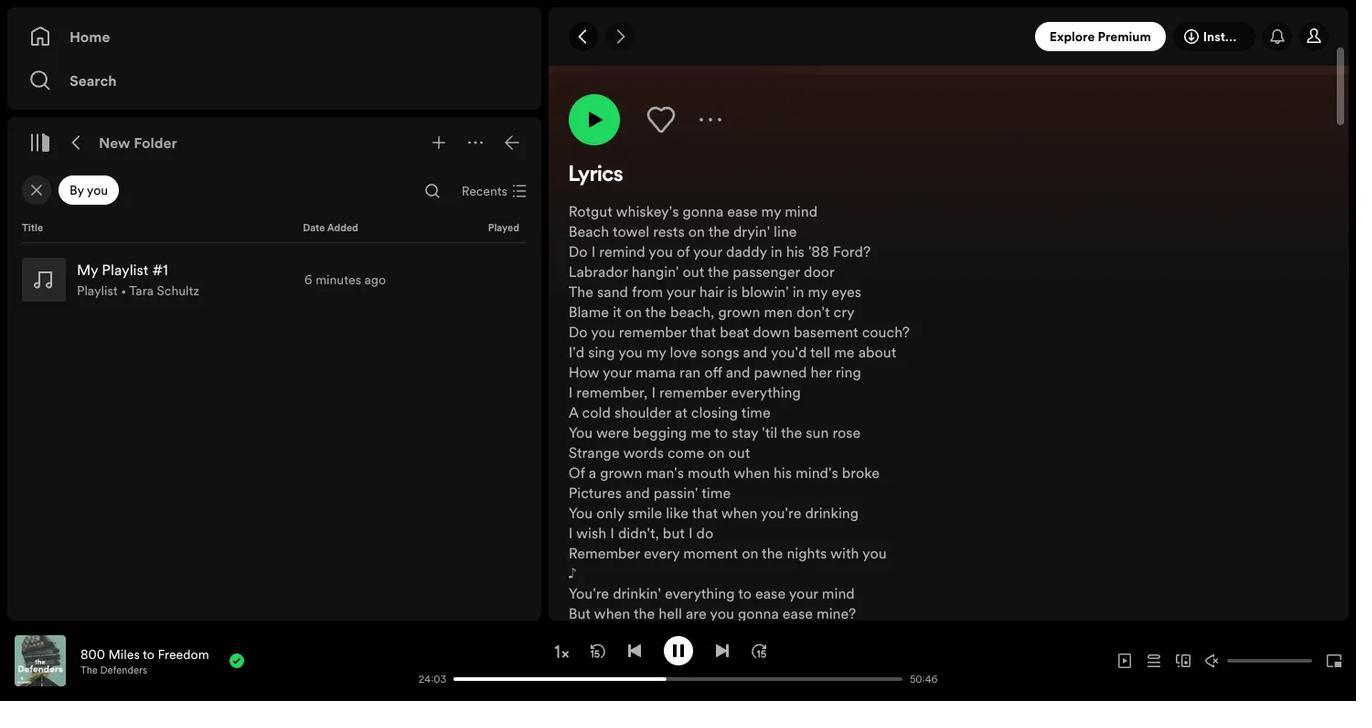 Task type: locate. For each thing, give the bounding box(es) containing it.
1 vertical spatial my
[[808, 282, 828, 302]]

do
[[697, 523, 714, 544]]

change speed image
[[552, 643, 571, 662]]

0 horizontal spatial time
[[702, 483, 731, 503]]

1 vertical spatial to
[[739, 584, 752, 604]]

i remember everything (feat. kacey musgraves)
[[906, 16, 1182, 34]]

0 vertical spatial my
[[762, 201, 782, 221]]

1 vertical spatial mind
[[822, 584, 855, 604]]

♪
[[569, 564, 576, 584]]

and right "only"
[[626, 483, 650, 503]]

•
[[121, 282, 126, 300]]

mind down with
[[822, 584, 855, 604]]

new folder
[[99, 133, 177, 153]]

0 vertical spatial remember
[[913, 16, 976, 34]]

your right the how
[[603, 362, 632, 382]]

0 horizontal spatial the
[[81, 664, 98, 678]]

love
[[670, 342, 698, 362]]

from
[[632, 282, 663, 302]]

everything
[[731, 382, 801, 403], [665, 584, 735, 604]]

in right 'daddy'
[[771, 242, 783, 262]]

1 vertical spatial do
[[569, 322, 588, 342]]

1 vertical spatial the
[[81, 664, 98, 678]]

0 vertical spatial me
[[835, 342, 855, 362]]

remember,
[[577, 382, 648, 403]]

is
[[728, 282, 738, 302]]

you right with
[[863, 544, 887, 564]]

rotgut
[[569, 201, 613, 221]]

remember down "only"
[[569, 544, 640, 564]]

your right of in the top of the page
[[693, 242, 723, 262]]

mind up '88 at the top right
[[785, 201, 818, 221]]

out right hangin'
[[683, 262, 705, 282]]

1 vertical spatial remember
[[569, 544, 640, 564]]

on right come in the bottom of the page
[[709, 443, 725, 463]]

0 vertical spatial you
[[569, 423, 593, 443]]

ease up 'daddy'
[[728, 201, 758, 221]]

1 you from the top
[[569, 423, 593, 443]]

the left nights
[[762, 544, 784, 564]]

do left sing
[[569, 322, 588, 342]]

your left hair
[[667, 282, 696, 302]]

broke
[[842, 463, 880, 483]]

stay
[[732, 423, 759, 443]]

when right but on the bottom left of page
[[594, 604, 631, 624]]

towel
[[613, 221, 650, 242]]

ease
[[728, 201, 758, 221], [756, 584, 786, 604], [783, 604, 813, 624]]

the inside 800 miles to freedom the defenders
[[81, 664, 98, 678]]

0 horizontal spatial in
[[771, 242, 783, 262]]

group
[[15, 251, 534, 309]]

blame
[[569, 302, 610, 322]]

None search field
[[418, 177, 447, 206]]

you right by
[[87, 181, 108, 199]]

1 horizontal spatial remember
[[913, 16, 976, 34]]

1 vertical spatial his
[[774, 463, 792, 483]]

by you
[[70, 181, 108, 199]]

1 horizontal spatial time
[[742, 403, 771, 423]]

install app link
[[1174, 22, 1268, 51]]

you left were on the left of page
[[569, 423, 593, 443]]

1 vertical spatial in
[[793, 282, 805, 302]]

install
[[1204, 27, 1240, 46]]

like
[[666, 503, 689, 523]]

i
[[906, 16, 910, 34], [592, 242, 596, 262], [569, 382, 573, 403], [652, 382, 656, 403], [569, 523, 573, 544], [611, 523, 615, 544], [689, 523, 693, 544]]

ran
[[680, 362, 701, 382]]

shoulder
[[615, 403, 672, 423]]

the left the sand
[[569, 282, 594, 302]]

the left defenders
[[81, 664, 98, 678]]

remember
[[619, 322, 687, 342], [660, 382, 728, 403]]

that
[[691, 322, 717, 342], [692, 503, 718, 523]]

top bar and user menu element
[[549, 7, 1350, 66]]

'88
[[809, 242, 830, 262]]

everything up 'til
[[731, 382, 801, 403]]

you left of in the top of the page
[[649, 242, 673, 262]]

me right at
[[691, 423, 712, 443]]

group containing playlist
[[15, 251, 534, 309]]

now playing: 800 miles to freedom by the defenders footer
[[15, 636, 410, 687]]

about
[[859, 342, 897, 362]]

of
[[569, 463, 585, 483]]

what's new image
[[1271, 29, 1286, 44]]

ease left mine?
[[783, 604, 813, 624]]

you left "only"
[[569, 503, 593, 523]]

your down nights
[[789, 584, 819, 604]]

'til
[[763, 423, 778, 443]]

search in your library image
[[425, 184, 440, 199]]

hell
[[659, 604, 682, 624]]

0 vertical spatial do
[[569, 242, 588, 262]]

on right it
[[626, 302, 642, 322]]

2 vertical spatial to
[[143, 646, 155, 664]]

me right tell
[[835, 342, 855, 362]]

1 vertical spatial me
[[691, 423, 712, 443]]

do down rotgut
[[569, 242, 588, 262]]

my
[[762, 201, 782, 221], [808, 282, 828, 302], [647, 342, 667, 362]]

but
[[663, 523, 685, 544]]

group inside main element
[[15, 251, 534, 309]]

0 vertical spatial his
[[787, 242, 805, 262]]

1 horizontal spatial out
[[729, 443, 751, 463]]

time right 'passin''
[[702, 483, 731, 503]]

1 horizontal spatial me
[[835, 342, 855, 362]]

gonna up of in the top of the page
[[683, 201, 724, 221]]

the right of in the top of the page
[[708, 262, 730, 282]]

musgraves)
[[1115, 16, 1182, 34]]

800 miles to freedom link
[[81, 646, 209, 664]]

by
[[70, 181, 84, 199]]

remember inside rotgut whiskey's gonna ease my mind beach towel rests on the dryin' line do i remind you of your daddy in his '88 ford? labrador hangin' out the passenger door the sand from your hair is blowin' in my eyes blame it on the beach, grown men don't cry do you remember that beat down basement couch? i'd sing you my love songs and you'd tell me about how your mama ran off and pawned her ring i remember, i remember everything a cold shoulder at closing time you were begging me to stay 'til the sun rose strange words come on out of a grown man's mouth when his mind's broke pictures and passin' time you only smile like that when you're drinking i wish i didn't, but i do remember every moment on the nights with you ♪ you're drinkin' everything to ease your mind but when the hell are you gonna ease mine?
[[569, 544, 640, 564]]

that left beat
[[691, 322, 717, 342]]

everything down moment
[[665, 584, 735, 604]]

playlist
[[77, 282, 118, 300]]

begging
[[633, 423, 687, 443]]

when
[[734, 463, 770, 483], [722, 503, 758, 523], [594, 604, 631, 624]]

go back image
[[576, 29, 591, 44]]

songs
[[701, 342, 740, 362]]

1 horizontal spatial the
[[569, 282, 594, 302]]

0 vertical spatial gonna
[[683, 201, 724, 221]]

time right closing
[[742, 403, 771, 423]]

the left hell
[[634, 604, 655, 624]]

the
[[709, 221, 730, 242], [708, 262, 730, 282], [646, 302, 667, 322], [781, 423, 803, 443], [762, 544, 784, 564], [634, 604, 655, 624]]

to left stay
[[715, 423, 728, 443]]

to right miles at the bottom left
[[143, 646, 155, 664]]

next image
[[715, 644, 730, 658]]

0 vertical spatial remember
[[619, 322, 687, 342]]

0 vertical spatial grown
[[719, 302, 761, 322]]

remember down love
[[660, 382, 728, 403]]

at
[[675, 403, 688, 423]]

1 horizontal spatial gonna
[[738, 604, 779, 624]]

you
[[87, 181, 108, 199], [649, 242, 673, 262], [591, 322, 616, 342], [619, 342, 643, 362], [863, 544, 887, 564], [710, 604, 735, 624]]

1 vertical spatial remember
[[660, 382, 728, 403]]

0 horizontal spatial grown
[[600, 463, 643, 483]]

0 vertical spatial in
[[771, 242, 783, 262]]

1 vertical spatial out
[[729, 443, 751, 463]]

1 horizontal spatial grown
[[719, 302, 761, 322]]

out left 'til
[[729, 443, 751, 463]]

when down stay
[[734, 463, 770, 483]]

my left love
[[647, 342, 667, 362]]

2023
[[1195, 16, 1226, 34]]

gonna up skip forward 15 seconds icon
[[738, 604, 779, 624]]

his left '88 at the top right
[[787, 242, 805, 262]]

3:47
[[1239, 16, 1265, 34]]

0 horizontal spatial mind
[[785, 201, 818, 221]]

the left dryin'
[[709, 221, 730, 242]]

0 vertical spatial everything
[[731, 382, 801, 403]]

are
[[686, 604, 707, 624]]

0 vertical spatial when
[[734, 463, 770, 483]]

you right are
[[710, 604, 735, 624]]

remember up the mama
[[619, 322, 687, 342]]

2 horizontal spatial my
[[808, 282, 828, 302]]

hair
[[700, 282, 724, 302]]

to
[[715, 423, 728, 443], [739, 584, 752, 604], [143, 646, 155, 664]]

0 vertical spatial the
[[569, 282, 594, 302]]

sing
[[588, 342, 615, 362]]

the inside rotgut whiskey's gonna ease my mind beach towel rests on the dryin' line do i remind you of your daddy in his '88 ford? labrador hangin' out the passenger door the sand from your hair is blowin' in my eyes blame it on the beach, grown men don't cry do you remember that beat down basement couch? i'd sing you my love songs and you'd tell me about how your mama ran off and pawned her ring i remember, i remember everything a cold shoulder at closing time you were begging me to stay 'til the sun rose strange words come on out of a grown man's mouth when his mind's broke pictures and passin' time you only smile like that when you're drinking i wish i didn't, but i do remember every moment on the nights with you ♪ you're drinkin' everything to ease your mind but when the hell are you gonna ease mine?
[[569, 282, 594, 302]]

1 vertical spatial grown
[[600, 463, 643, 483]]

schultz
[[157, 282, 200, 300]]

tell
[[811, 342, 831, 362]]

1 horizontal spatial mind
[[822, 584, 855, 604]]

1 vertical spatial you
[[569, 503, 593, 523]]

1 horizontal spatial to
[[715, 423, 728, 443]]

to inside 800 miles to freedom the defenders
[[143, 646, 155, 664]]

defenders
[[100, 664, 147, 678]]

out
[[683, 262, 705, 282], [729, 443, 751, 463]]

connect to a device image
[[1177, 654, 1191, 669]]

2 vertical spatial my
[[647, 342, 667, 362]]

door
[[804, 262, 835, 282]]

cry
[[834, 302, 855, 322]]

1 horizontal spatial in
[[793, 282, 805, 302]]

his left mind's at the right bottom of the page
[[774, 463, 792, 483]]

the right 'til
[[781, 423, 803, 443]]

0 horizontal spatial remember
[[569, 544, 640, 564]]

man's
[[646, 463, 684, 483]]

beat
[[720, 322, 750, 342]]

her
[[811, 362, 832, 382]]

when right do
[[722, 503, 758, 523]]

premium
[[1099, 27, 1152, 46]]

in right 'blowin''
[[793, 282, 805, 302]]

daddy
[[726, 242, 768, 262]]

to right are
[[739, 584, 752, 604]]

my left eyes
[[808, 282, 828, 302]]

your
[[693, 242, 723, 262], [667, 282, 696, 302], [603, 362, 632, 382], [789, 584, 819, 604]]

i remember everything (feat. kacey musgraves) link
[[906, 16, 1182, 34]]

gonna
[[683, 201, 724, 221], [738, 604, 779, 624]]

0 vertical spatial out
[[683, 262, 705, 282]]

blowin'
[[742, 282, 789, 302]]

mind
[[785, 201, 818, 221], [822, 584, 855, 604]]

smile
[[628, 503, 663, 523]]

that right like
[[692, 503, 718, 523]]

0 vertical spatial mind
[[785, 201, 818, 221]]

volume off image
[[1206, 654, 1221, 669]]

strange
[[569, 443, 620, 463]]

time
[[742, 403, 771, 423], [702, 483, 731, 503]]

clear filters image
[[29, 183, 44, 198]]

2 horizontal spatial to
[[739, 584, 752, 604]]

mouth
[[688, 463, 731, 483]]

0 horizontal spatial to
[[143, 646, 155, 664]]

1 horizontal spatial my
[[762, 201, 782, 221]]

0 vertical spatial time
[[742, 403, 771, 423]]

0 vertical spatial to
[[715, 423, 728, 443]]

eyes
[[832, 282, 862, 302]]

previous image
[[627, 644, 642, 658]]

were
[[597, 423, 630, 443]]

my up 'daddy'
[[762, 201, 782, 221]]

the defenders link
[[81, 664, 147, 678]]

rests
[[653, 221, 685, 242]]

remember left everything
[[913, 16, 976, 34]]

a
[[569, 403, 579, 423]]

and left you'd
[[743, 342, 768, 362]]



Task type: vqa. For each thing, say whether or not it's contained in the screenshot.
'Show all' "link" within the "Spotify Playlists" element
no



Task type: describe. For each thing, give the bounding box(es) containing it.
recents
[[462, 182, 508, 200]]

on right rests
[[689, 221, 705, 242]]

men
[[765, 302, 793, 322]]

lyrics
[[569, 165, 623, 187]]

on right moment
[[742, 544, 759, 564]]

labrador
[[569, 262, 628, 282]]

By you checkbox
[[59, 176, 119, 205]]

pawned
[[754, 362, 808, 382]]

played
[[488, 221, 520, 235]]

800
[[81, 646, 105, 664]]

the left 'beach,'
[[646, 302, 667, 322]]

you right sing
[[619, 342, 643, 362]]

title
[[22, 221, 43, 235]]

explore premium
[[1050, 27, 1152, 46]]

ease up skip forward 15 seconds icon
[[756, 584, 786, 604]]

date added
[[303, 221, 359, 235]]

mama
[[636, 362, 676, 382]]

nights
[[787, 544, 827, 564]]

explore premium button
[[1036, 22, 1166, 51]]

line
[[774, 221, 798, 242]]

sand
[[598, 282, 629, 302]]

home
[[70, 27, 110, 47]]

main element
[[7, 7, 542, 621]]

and right off on the right bottom of page
[[726, 362, 751, 382]]

moment
[[684, 544, 739, 564]]

2 vertical spatial when
[[594, 604, 631, 624]]

whiskey's
[[616, 201, 679, 221]]

Recents, List view field
[[447, 177, 538, 206]]

you're
[[569, 584, 610, 604]]

rotgut whiskey's gonna ease my mind beach towel rests on the dryin' line do i remind you of your daddy in his '88 ford? labrador hangin' out the passenger door the sand from your hair is blowin' in my eyes blame it on the beach, grown men don't cry do you remember that beat down basement couch? i'd sing you my love songs and you'd tell me about how your mama ran off and pawned her ring i remember, i remember everything a cold shoulder at closing time you were begging me to stay 'til the sun rose strange words come on out of a grown man's mouth when his mind's broke pictures and passin' time you only smile like that when you're drinking i wish i didn't, but i do remember every moment on the nights with you ♪ you're drinkin' everything to ease your mind but when the hell are you gonna ease mine?
[[569, 201, 910, 624]]

date
[[303, 221, 325, 235]]

mind's
[[796, 463, 839, 483]]

off
[[705, 362, 723, 382]]

go forward image
[[613, 29, 627, 44]]

24:04
[[419, 673, 447, 687]]

1 vertical spatial that
[[692, 503, 718, 523]]

it
[[613, 302, 622, 322]]

i'd
[[569, 342, 585, 362]]

1 vertical spatial gonna
[[738, 604, 779, 624]]

folder
[[134, 133, 177, 153]]

skip back 15 seconds image
[[591, 644, 605, 658]]

passin'
[[654, 483, 699, 503]]

you're
[[761, 503, 802, 523]]

wish
[[576, 523, 607, 544]]

pause image
[[671, 644, 686, 658]]

didn't,
[[618, 523, 660, 544]]

(feat.
[[1044, 16, 1073, 34]]

1 vertical spatial time
[[702, 483, 731, 503]]

come
[[668, 443, 705, 463]]

1 vertical spatial when
[[722, 503, 758, 523]]

miles
[[108, 646, 140, 664]]

1 vertical spatial everything
[[665, 584, 735, 604]]

new
[[99, 133, 130, 153]]

search link
[[29, 62, 520, 99]]

pictures
[[569, 483, 622, 503]]

search
[[70, 70, 117, 91]]

player controls element
[[218, 636, 947, 687]]

you inside option
[[87, 181, 108, 199]]

explore
[[1050, 27, 1096, 46]]

passenger
[[733, 262, 801, 282]]

with
[[831, 544, 860, 564]]

how
[[569, 362, 600, 382]]

0 horizontal spatial gonna
[[683, 201, 724, 221]]

0 horizontal spatial my
[[647, 342, 667, 362]]

rose
[[833, 423, 861, 443]]

new folder button
[[95, 128, 181, 157]]

1 do from the top
[[569, 242, 588, 262]]

you'd
[[771, 342, 807, 362]]

of
[[677, 242, 690, 262]]

none search field inside main element
[[418, 177, 447, 206]]

i remember everything (feat. kacey musgraves) image
[[569, 0, 781, 54]]

drinking
[[806, 503, 859, 523]]

playlist • tara schultz
[[77, 282, 200, 300]]

beach,
[[671, 302, 715, 322]]

ford?
[[833, 242, 871, 262]]

home link
[[29, 18, 520, 55]]

added
[[327, 221, 359, 235]]

you right i'd
[[591, 322, 616, 342]]

0 horizontal spatial me
[[691, 423, 712, 443]]

remind
[[600, 242, 646, 262]]

sun
[[806, 423, 829, 443]]

only
[[597, 503, 625, 523]]

kacey
[[1076, 16, 1112, 34]]

2 you from the top
[[569, 503, 593, 523]]

but
[[569, 604, 591, 624]]

800 miles to freedom the defenders
[[81, 646, 209, 678]]

0 horizontal spatial out
[[683, 262, 705, 282]]

every
[[644, 544, 680, 564]]

everything
[[979, 16, 1041, 34]]

2 do from the top
[[569, 322, 588, 342]]

app
[[1243, 27, 1268, 46]]

closing
[[692, 403, 739, 423]]

hangin'
[[632, 262, 679, 282]]

skip forward 15 seconds image
[[752, 644, 766, 658]]

freedom
[[158, 646, 209, 664]]

now playing view image
[[43, 644, 58, 659]]

0 vertical spatial that
[[691, 322, 717, 342]]

cold
[[582, 403, 611, 423]]



